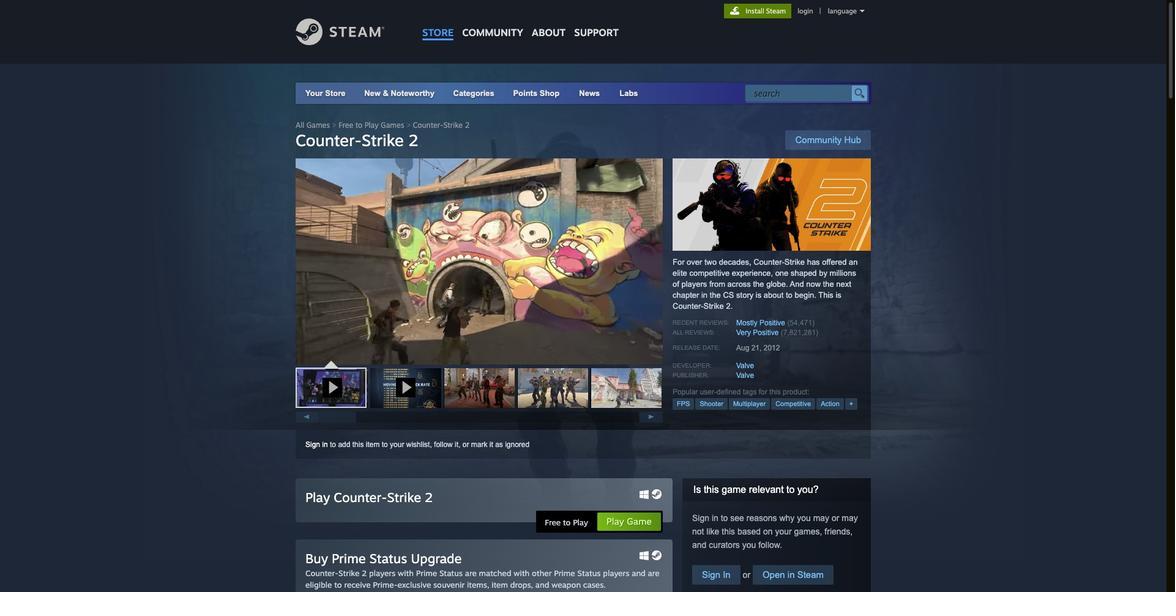 Task type: locate. For each thing, give the bounding box(es) containing it.
the down experience,
[[753, 280, 764, 289]]

globe.
[[767, 280, 788, 289]]

1 horizontal spatial free
[[545, 518, 561, 528]]

support link
[[570, 0, 623, 42]]

may
[[813, 514, 830, 523], [842, 514, 858, 523]]

0 horizontal spatial games
[[307, 121, 330, 130]]

is right "story"
[[756, 291, 762, 300]]

0 vertical spatial positive
[[760, 319, 785, 328]]

categories
[[453, 89, 495, 98]]

2 horizontal spatial status
[[578, 569, 601, 579]]

prime
[[332, 551, 366, 567], [416, 569, 437, 579], [554, 569, 575, 579]]

sign in link
[[692, 566, 741, 585]]

status up 'prime-'
[[370, 551, 407, 567]]

to inside sign in to see reasons why you may or may not like this based on your games, friends, and curators you follow.
[[721, 514, 728, 523]]

1 with from the left
[[398, 569, 414, 579]]

with up exclusive
[[398, 569, 414, 579]]

may up games, at the right of the page
[[813, 514, 830, 523]]

in inside open in steam link
[[788, 570, 795, 580]]

players up 'prime-'
[[369, 569, 396, 579]]

1 vertical spatial positive
[[753, 329, 779, 337]]

and down not at the right bottom of the page
[[692, 541, 707, 550]]

0 vertical spatial your
[[390, 441, 404, 449]]

sign up not at the right bottom of the page
[[692, 514, 710, 523]]

1 vertical spatial reviews:
[[685, 329, 715, 336]]

and inside sign in to see reasons why you may or may not like this based on your games, friends, and curators you follow.
[[692, 541, 707, 550]]

play
[[365, 121, 379, 130], [305, 490, 330, 506], [607, 516, 624, 528], [573, 518, 588, 528]]

strike inside the 'buy prime status upgrade counter-strike 2 players with prime status are matched with other prime status players and are eligible to receive prime-exclusive souvenir items, item drops, and weapon cases.'
[[339, 569, 360, 579]]

valve link
[[736, 362, 754, 370], [736, 372, 754, 380]]

the down from
[[710, 291, 721, 300]]

your down the why
[[775, 527, 792, 537]]

item inside the 'buy prime status upgrade counter-strike 2 players with prime status are matched with other prime status players and are eligible to receive prime-exclusive souvenir items, item drops, and weapon cases.'
[[492, 580, 508, 590]]

aug
[[736, 344, 750, 353]]

play counter-strike 2
[[305, 490, 433, 506]]

to
[[356, 121, 363, 130], [786, 291, 793, 300], [330, 441, 336, 449], [382, 441, 388, 449], [787, 485, 795, 495], [721, 514, 728, 523], [563, 518, 571, 528], [334, 580, 342, 590]]

reviews: down recent reviews: on the bottom right
[[685, 329, 715, 336]]

mostly
[[736, 319, 758, 328]]

may up friends,
[[842, 514, 858, 523]]

two
[[705, 258, 717, 267]]

and down other
[[536, 580, 549, 590]]

1 vertical spatial or
[[832, 514, 840, 523]]

2012
[[764, 344, 780, 353]]

positive for very positive
[[753, 329, 779, 337]]

in for sign in to see reasons why you may or may not like this based on your games, friends, and curators you follow.
[[712, 514, 719, 523]]

counter- up eligible
[[305, 569, 339, 579]]

counter- down 'all games' link
[[296, 130, 362, 150]]

your left wishlist,
[[390, 441, 404, 449]]

points shop
[[513, 89, 560, 98]]

about link
[[528, 0, 570, 42]]

very positive (7,821,281)
[[736, 329, 819, 337]]

exclusive
[[398, 580, 431, 590]]

1 vertical spatial and
[[632, 569, 646, 579]]

positive down mostly positive (54,471)
[[753, 329, 779, 337]]

> right 'all games' link
[[332, 121, 337, 130]]

0 horizontal spatial you
[[742, 541, 756, 550]]

0 vertical spatial valve
[[736, 362, 754, 370]]

1 horizontal spatial games
[[381, 121, 404, 130]]

are down game
[[648, 569, 660, 579]]

0 vertical spatial free
[[339, 121, 353, 130]]

valve link for developer:
[[736, 362, 754, 370]]

steam
[[766, 7, 786, 15], [797, 570, 824, 580]]

2 horizontal spatial or
[[832, 514, 840, 523]]

strike up shaped on the top right of the page
[[785, 258, 805, 267]]

steam right install
[[766, 7, 786, 15]]

players for status
[[603, 569, 630, 579]]

0 horizontal spatial your
[[390, 441, 404, 449]]

0 vertical spatial valve link
[[736, 362, 754, 370]]

status
[[370, 551, 407, 567], [439, 569, 463, 579], [578, 569, 601, 579]]

None search field
[[745, 84, 869, 102]]

in right chapter
[[702, 291, 708, 300]]

competitive
[[776, 400, 811, 408]]

valve for publisher:
[[736, 372, 754, 380]]

strike left 2.
[[704, 302, 724, 311]]

1 may from the left
[[813, 514, 830, 523]]

competitive
[[690, 269, 730, 278]]

free to play games link
[[339, 121, 404, 130]]

2 up receive
[[362, 569, 367, 579]]

reviews: down 2.
[[700, 320, 730, 326]]

or right it,
[[463, 441, 469, 449]]

1 vertical spatial sign
[[692, 514, 710, 523]]

this
[[770, 388, 781, 397], [352, 441, 364, 449], [704, 485, 719, 495], [722, 527, 735, 537]]

the up this at the right of page
[[823, 280, 834, 289]]

2 vertical spatial and
[[536, 580, 549, 590]]

2 horizontal spatial and
[[692, 541, 707, 550]]

1 horizontal spatial are
[[648, 569, 660, 579]]

of
[[673, 280, 679, 289]]

prime up exclusive
[[416, 569, 437, 579]]

players up chapter
[[682, 280, 707, 289]]

strike down sign in to add this item to your wishlist, follow it, or mark it as ignored
[[387, 490, 421, 506]]

1 vertical spatial valve link
[[736, 372, 754, 380]]

in
[[723, 570, 731, 580]]

for
[[673, 258, 685, 267]]

2 may from the left
[[842, 514, 858, 523]]

games down &
[[381, 121, 404, 130]]

is down 'next'
[[836, 291, 842, 300]]

in
[[702, 291, 708, 300], [322, 441, 328, 449], [712, 514, 719, 523], [788, 570, 795, 580]]

prime up weapon
[[554, 569, 575, 579]]

status up cases.
[[578, 569, 601, 579]]

sign left in
[[702, 570, 721, 580]]

user-
[[700, 388, 717, 397]]

based
[[738, 527, 761, 537]]

sign for sign in
[[702, 570, 721, 580]]

0 horizontal spatial with
[[398, 569, 414, 579]]

counter- inside the 'buy prime status upgrade counter-strike 2 players with prime status are matched with other prime status players and are eligible to receive prime-exclusive souvenir items, item drops, and weapon cases.'
[[305, 569, 339, 579]]

1 horizontal spatial item
[[492, 580, 508, 590]]

players inside for over two decades, counter-strike has offered an elite competitive experience, one shaped by millions of players from across the globe. and now the next chapter in the cs story is about to begin. this is counter-strike 2.
[[682, 280, 707, 289]]

0 vertical spatial all
[[296, 121, 304, 130]]

developer:
[[673, 362, 712, 369]]

games down 'your'
[[307, 121, 330, 130]]

strike up receive
[[339, 569, 360, 579]]

players
[[682, 280, 707, 289], [369, 569, 396, 579], [603, 569, 630, 579]]

0 horizontal spatial is
[[756, 291, 762, 300]]

valve link up popular user-defined tags for this product: at bottom right
[[736, 372, 754, 380]]

2 down categories
[[465, 121, 470, 130]]

1 vertical spatial valve
[[736, 372, 754, 380]]

in right open
[[788, 570, 795, 580]]

noteworthy
[[391, 89, 435, 98]]

positive up very positive (7,821,281)
[[760, 319, 785, 328]]

points shop link
[[503, 83, 570, 104]]

it
[[490, 441, 493, 449]]

now
[[806, 280, 821, 289]]

2 vertical spatial sign
[[702, 570, 721, 580]]

chapter
[[673, 291, 699, 300]]

1 vertical spatial item
[[492, 580, 508, 590]]

0 vertical spatial steam
[[766, 7, 786, 15]]

counter-strike 2
[[296, 130, 419, 150]]

0 vertical spatial reviews:
[[700, 320, 730, 326]]

you up games, at the right of the page
[[797, 514, 811, 523]]

> down noteworthy
[[406, 121, 411, 130]]

1 vertical spatial your
[[775, 527, 792, 537]]

in inside for over two decades, counter-strike has offered an elite competitive experience, one shaped by millions of players from across the globe. and now the next chapter in the cs story is about to begin. this is counter-strike 2.
[[702, 291, 708, 300]]

free up counter-strike 2
[[339, 121, 353, 130]]

0 horizontal spatial and
[[536, 580, 549, 590]]

valve up popular user-defined tags for this product: at bottom right
[[736, 372, 754, 380]]

1 horizontal spatial with
[[514, 569, 530, 579]]

labs link
[[610, 83, 648, 104]]

0 horizontal spatial steam
[[766, 7, 786, 15]]

support
[[574, 26, 619, 39]]

add
[[338, 441, 350, 449]]

link to the steam homepage image
[[296, 18, 403, 45]]

or right in
[[741, 571, 753, 580]]

drops,
[[510, 580, 533, 590]]

this inside sign in to see reasons why you may or may not like this based on your games, friends, and curators you follow.
[[722, 527, 735, 537]]

or up friends,
[[832, 514, 840, 523]]

login | language
[[798, 7, 857, 15]]

0 horizontal spatial all
[[296, 121, 304, 130]]

1 horizontal spatial may
[[842, 514, 858, 523]]

2 valve from the top
[[736, 372, 754, 380]]

valve down aug
[[736, 362, 754, 370]]

2 vertical spatial or
[[741, 571, 753, 580]]

valve link down aug
[[736, 362, 754, 370]]

community link
[[458, 0, 528, 44]]

1 horizontal spatial your
[[775, 527, 792, 537]]

all
[[296, 121, 304, 130], [673, 329, 683, 336]]

new
[[364, 89, 381, 98]]

reviews:
[[700, 320, 730, 326], [685, 329, 715, 336]]

free
[[339, 121, 353, 130], [545, 518, 561, 528]]

players up cases.
[[603, 569, 630, 579]]

item down matched
[[492, 580, 508, 590]]

0 horizontal spatial prime
[[332, 551, 366, 567]]

2 horizontal spatial prime
[[554, 569, 575, 579]]

1 vertical spatial all
[[673, 329, 683, 336]]

1 horizontal spatial status
[[439, 569, 463, 579]]

why
[[780, 514, 795, 523]]

release
[[673, 345, 701, 351]]

play left play game link
[[573, 518, 588, 528]]

2 > from the left
[[406, 121, 411, 130]]

are
[[465, 569, 477, 579], [648, 569, 660, 579]]

in left add
[[322, 441, 328, 449]]

reasons
[[747, 514, 777, 523]]

2 inside the 'buy prime status upgrade counter-strike 2 players with prime status are matched with other prime status players and are eligible to receive prime-exclusive souvenir items, item drops, and weapon cases.'
[[362, 569, 367, 579]]

2 valve link from the top
[[736, 372, 754, 380]]

item right add
[[366, 441, 380, 449]]

all for all reviews:
[[673, 329, 683, 336]]

free up other
[[545, 518, 561, 528]]

in inside sign in to see reasons why you may or may not like this based on your games, friends, and curators you follow.
[[712, 514, 719, 523]]

+
[[850, 400, 854, 408]]

1 horizontal spatial >
[[406, 121, 411, 130]]

all reviews:
[[673, 329, 715, 336]]

steam right open
[[797, 570, 824, 580]]

0 horizontal spatial are
[[465, 569, 477, 579]]

search search field
[[754, 86, 849, 102]]

with
[[398, 569, 414, 579], [514, 569, 530, 579]]

2 horizontal spatial players
[[682, 280, 707, 289]]

are up items,
[[465, 569, 477, 579]]

1 vertical spatial you
[[742, 541, 756, 550]]

1 valve from the top
[[736, 362, 754, 370]]

1 horizontal spatial is
[[836, 291, 842, 300]]

0 vertical spatial and
[[692, 541, 707, 550]]

mostly positive (54,471)
[[736, 319, 815, 328]]

counter- down add
[[334, 490, 387, 506]]

2 down wishlist,
[[425, 490, 433, 506]]

global menu navigation
[[418, 0, 623, 44]]

1 horizontal spatial and
[[632, 569, 646, 579]]

item
[[366, 441, 380, 449], [492, 580, 508, 590]]

this up the curators
[[722, 527, 735, 537]]

sign left add
[[305, 441, 320, 449]]

recent reviews:
[[673, 320, 730, 326]]

>
[[332, 121, 337, 130], [406, 121, 411, 130]]

about
[[532, 26, 566, 39]]

install steam
[[746, 7, 786, 15]]

1 vertical spatial free
[[545, 518, 561, 528]]

0 vertical spatial sign
[[305, 441, 320, 449]]

(7,821,281)
[[781, 329, 819, 337]]

status up souvenir
[[439, 569, 463, 579]]

0 horizontal spatial >
[[332, 121, 337, 130]]

for over two decades, counter-strike has offered an elite competitive experience, one shaped by millions of players from across the globe. and now the next chapter in the cs story is about to begin. this is counter-strike 2.
[[673, 258, 858, 311]]

see
[[731, 514, 744, 523]]

your store link
[[305, 89, 346, 98]]

1 valve link from the top
[[736, 362, 754, 370]]

valve for developer:
[[736, 362, 754, 370]]

login link
[[795, 7, 816, 15]]

install
[[746, 7, 764, 15]]

this right the for
[[770, 388, 781, 397]]

in up the like
[[712, 514, 719, 523]]

0 horizontal spatial or
[[463, 441, 469, 449]]

language
[[828, 7, 857, 15]]

like
[[707, 527, 720, 537]]

product:
[[783, 388, 810, 397]]

0 vertical spatial you
[[797, 514, 811, 523]]

1 vertical spatial steam
[[797, 570, 824, 580]]

1 horizontal spatial all
[[673, 329, 683, 336]]

sign in link
[[305, 441, 328, 449]]

you down based
[[742, 541, 756, 550]]

free to play
[[545, 518, 588, 528]]

labs
[[620, 89, 638, 98]]

to inside the 'buy prime status upgrade counter-strike 2 players with prime status are matched with other prime status players and are eligible to receive prime-exclusive souvenir items, item drops, and weapon cases.'
[[334, 580, 342, 590]]

with up the drops,
[[514, 569, 530, 579]]

0 horizontal spatial may
[[813, 514, 830, 523]]

0 horizontal spatial the
[[710, 291, 721, 300]]

curators
[[709, 541, 740, 550]]

matched
[[479, 569, 511, 579]]

1 horizontal spatial players
[[603, 569, 630, 579]]

you
[[797, 514, 811, 523], [742, 541, 756, 550]]

from
[[710, 280, 725, 289]]

your store
[[305, 89, 346, 98]]

very
[[736, 329, 751, 337]]

account menu navigation
[[724, 4, 871, 18]]

decades,
[[719, 258, 752, 267]]

2 with from the left
[[514, 569, 530, 579]]

0 horizontal spatial status
[[370, 551, 407, 567]]

0 horizontal spatial item
[[366, 441, 380, 449]]

1 horizontal spatial or
[[741, 571, 753, 580]]

prime up receive
[[332, 551, 366, 567]]

1 > from the left
[[332, 121, 337, 130]]

and down game
[[632, 569, 646, 579]]

sign inside sign in to see reasons why you may or may not like this based on your games, friends, and curators you follow.
[[692, 514, 710, 523]]



Task type: vqa. For each thing, say whether or not it's contained in the screenshot.
the Shooter link
yes



Task type: describe. For each thing, give the bounding box(es) containing it.
in for open in steam
[[788, 570, 795, 580]]

upgrade
[[411, 551, 462, 567]]

new & noteworthy
[[364, 89, 435, 98]]

and for upgrade
[[632, 569, 646, 579]]

sign for sign in to add this item to your wishlist, follow it, or mark it as ignored
[[305, 441, 320, 449]]

buy
[[305, 551, 328, 567]]

offered
[[822, 258, 847, 267]]

on
[[763, 527, 773, 537]]

ignored
[[505, 441, 530, 449]]

(54,471)
[[788, 319, 815, 328]]

shaped
[[791, 269, 817, 278]]

prime-
[[373, 580, 398, 590]]

follow
[[434, 441, 453, 449]]

community
[[796, 135, 842, 145]]

2 horizontal spatial the
[[823, 280, 834, 289]]

counter- up the one
[[754, 258, 785, 267]]

open in steam
[[763, 570, 824, 580]]

wishlist,
[[406, 441, 432, 449]]

and for see
[[692, 541, 707, 550]]

steam inside account menu navigation
[[766, 7, 786, 15]]

1 games from the left
[[307, 121, 330, 130]]

receive
[[344, 580, 371, 590]]

valve link for publisher:
[[736, 372, 754, 380]]

strike down categories link on the top
[[444, 121, 463, 130]]

weapon
[[552, 580, 581, 590]]

sign in to add this item to your wishlist, follow it, or mark it as ignored
[[305, 441, 530, 449]]

reviews: for very positive (7,821,281)
[[685, 329, 715, 336]]

you?
[[798, 485, 819, 495]]

0 vertical spatial or
[[463, 441, 469, 449]]

has
[[807, 258, 820, 267]]

install steam link
[[724, 4, 792, 18]]

it,
[[455, 441, 461, 449]]

sign for sign in to see reasons why you may or may not like this based on your games, friends, and curators you follow.
[[692, 514, 710, 523]]

0 horizontal spatial free
[[339, 121, 353, 130]]

in for sign in to add this item to your wishlist, follow it, or mark it as ignored
[[322, 441, 328, 449]]

follow.
[[759, 541, 782, 550]]

game
[[627, 516, 652, 528]]

store
[[325, 89, 346, 98]]

publisher:
[[673, 372, 709, 379]]

all games > free to play games > counter-strike 2
[[296, 121, 470, 130]]

all games link
[[296, 121, 330, 130]]

game
[[722, 485, 746, 495]]

and
[[790, 280, 804, 289]]

begin.
[[795, 291, 817, 300]]

1 horizontal spatial prime
[[416, 569, 437, 579]]

other
[[532, 569, 552, 579]]

over
[[687, 258, 702, 267]]

this right is
[[704, 485, 719, 495]]

2 is from the left
[[836, 291, 842, 300]]

0 horizontal spatial players
[[369, 569, 396, 579]]

release date:
[[673, 345, 720, 351]]

0 vertical spatial item
[[366, 441, 380, 449]]

relevant
[[749, 485, 784, 495]]

play up counter-strike 2
[[365, 121, 379, 130]]

recent
[[673, 320, 698, 326]]

strike down 'all games > free to play games > counter-strike 2'
[[362, 130, 404, 150]]

2 down counter-strike 2 link
[[408, 130, 419, 150]]

this right add
[[352, 441, 364, 449]]

souvenir
[[433, 580, 465, 590]]

open in steam link
[[753, 566, 834, 585]]

is
[[694, 485, 701, 495]]

1 is from the left
[[756, 291, 762, 300]]

points
[[513, 89, 538, 98]]

aug 21, 2012
[[736, 344, 780, 353]]

2 games from the left
[[381, 121, 404, 130]]

categories link
[[453, 89, 495, 98]]

reviews: for mostly positive (54,471)
[[700, 320, 730, 326]]

competitive link
[[771, 399, 816, 410]]

shooter
[[700, 400, 724, 408]]

2 are from the left
[[648, 569, 660, 579]]

or inside sign in to see reasons why you may or may not like this based on your games, friends, and curators you follow.
[[832, 514, 840, 523]]

popular
[[673, 388, 698, 397]]

your inside sign in to see reasons why you may or may not like this based on your games, friends, and curators you follow.
[[775, 527, 792, 537]]

fps
[[677, 400, 690, 408]]

defined
[[717, 388, 741, 397]]

eligible
[[305, 580, 332, 590]]

positive for mostly positive
[[760, 319, 785, 328]]

1 horizontal spatial you
[[797, 514, 811, 523]]

tags
[[743, 388, 757, 397]]

store link
[[418, 0, 458, 44]]

as
[[495, 441, 503, 449]]

shop
[[540, 89, 560, 98]]

hub
[[845, 135, 861, 145]]

21,
[[752, 344, 762, 353]]

to inside for over two decades, counter-strike has offered an elite competitive experience, one shaped by millions of players from across the globe. and now the next chapter in the cs story is about to begin. this is counter-strike 2.
[[786, 291, 793, 300]]

counter- down chapter
[[673, 302, 704, 311]]

story
[[737, 291, 754, 300]]

1 horizontal spatial the
[[753, 280, 764, 289]]

all for all games > free to play games > counter-strike 2
[[296, 121, 304, 130]]

action
[[821, 400, 840, 408]]

play left game
[[607, 516, 624, 528]]

not
[[692, 527, 704, 537]]

1 horizontal spatial steam
[[797, 570, 824, 580]]

&
[[383, 89, 389, 98]]

buy prime status upgrade counter-strike 2 players with prime status are matched with other prime status players and are eligible to receive prime-exclusive souvenir items, item drops, and weapon cases.
[[305, 551, 660, 590]]

play down sign in link
[[305, 490, 330, 506]]

date:
[[703, 345, 720, 351]]

sign in to see reasons why you may or may not like this based on your games, friends, and curators you follow.
[[692, 514, 858, 550]]

shooter link
[[696, 399, 728, 410]]

players for two
[[682, 280, 707, 289]]

open
[[763, 570, 785, 580]]

this
[[819, 291, 834, 300]]

news
[[579, 89, 600, 98]]

community hub link
[[786, 130, 871, 150]]

2.
[[726, 302, 733, 311]]

1 are from the left
[[465, 569, 477, 579]]

community hub
[[796, 135, 861, 145]]

counter- down noteworthy
[[413, 121, 444, 130]]

one
[[775, 269, 789, 278]]



